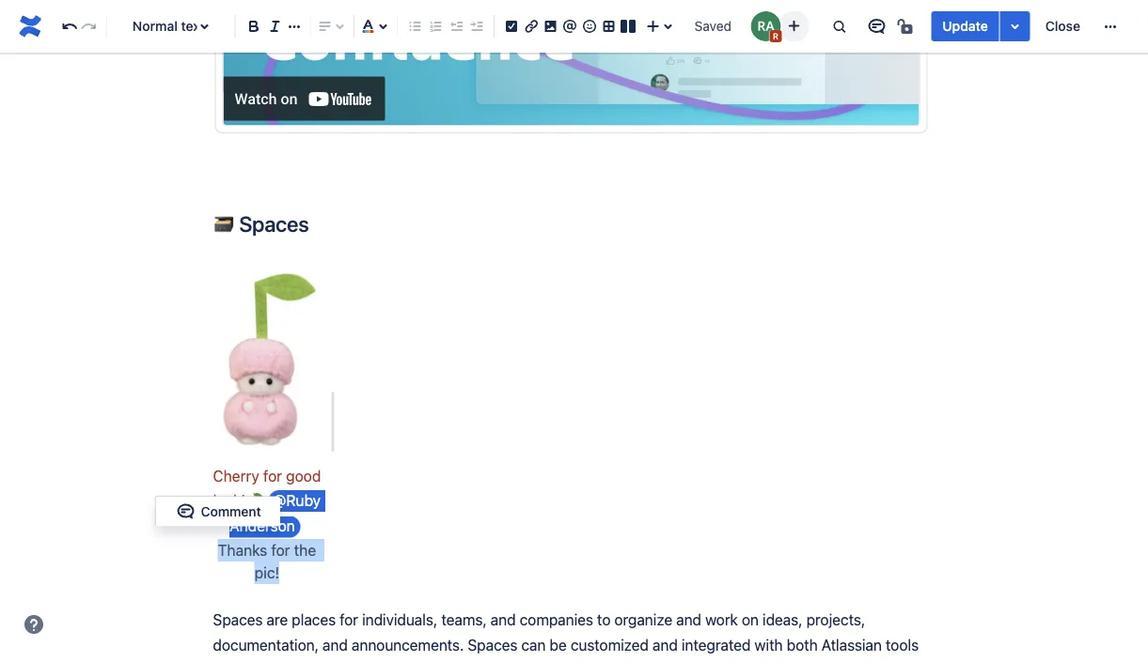 Task type: locate. For each thing, give the bounding box(es) containing it.
more image
[[1099, 15, 1122, 38]]

and right teams,
[[491, 611, 516, 629]]

2 vertical spatial spaces
[[468, 637, 518, 655]]

for inside cherry for good luck!
[[263, 468, 282, 486]]

invite to edit image
[[783, 15, 805, 37]]

spaces up documentation,
[[213, 611, 263, 629]]

for
[[263, 468, 282, 486], [271, 542, 290, 560], [340, 611, 358, 629]]

redo ⌘⇧z image
[[78, 15, 100, 38]]

thanks for the pic!
[[218, 518, 320, 583]]

:cherries: image
[[249, 493, 268, 512], [249, 493, 268, 512]]

for inside the thanks for the pic!
[[271, 542, 290, 560]]

cherry
[[213, 468, 259, 486]]

with
[[755, 637, 783, 655]]

spaces down teams,
[[468, 637, 518, 655]]

update
[[943, 18, 988, 34]]

adjust update settings image
[[1004, 15, 1027, 38]]

spaces
[[239, 211, 309, 236], [213, 611, 263, 629], [468, 637, 518, 655]]

numbered list ⌘⇧7 image
[[424, 15, 447, 38]]

confluence image
[[15, 11, 45, 41], [15, 11, 45, 41]]

find and replace image
[[828, 15, 850, 38]]

teams,
[[441, 611, 487, 629]]

and left others.
[[213, 663, 238, 663]]

comment image
[[174, 501, 197, 523]]

companies
[[520, 611, 593, 629]]

2 vertical spatial for
[[340, 611, 358, 629]]

ideas,
[[763, 611, 803, 629]]

projects,
[[806, 611, 865, 629]]

for for cherry
[[263, 468, 282, 486]]

normal
[[133, 18, 178, 34]]

and left work
[[676, 611, 701, 629]]

1 vertical spatial for
[[271, 542, 290, 560]]

saved
[[694, 18, 732, 34]]

can
[[521, 637, 546, 655]]

🗃️ spaces
[[213, 211, 309, 236]]

1 vertical spatial spaces
[[213, 611, 263, 629]]

@ruby anderson
[[230, 492, 325, 536]]

for right places
[[340, 611, 358, 629]]

ruby anderson image
[[751, 11, 781, 41]]

spaces right 🗃️
[[239, 211, 309, 236]]

outdent ⇧tab image
[[445, 15, 467, 38]]

and
[[491, 611, 516, 629], [676, 611, 701, 629], [323, 637, 348, 655], [653, 637, 678, 655], [213, 663, 238, 663]]

to
[[597, 611, 611, 629]]

customized
[[571, 637, 649, 655]]

and down organize
[[653, 637, 678, 655]]

organize
[[614, 611, 672, 629]]

@ruby
[[273, 492, 321, 510]]

spaces are places for individuals, teams, and companies to organize and work on ideas, projects, documentation, and announcements. spaces can be customized and integrated with both atlassian tools and others.
[[213, 611, 923, 663]]

for left the
[[271, 542, 290, 560]]

cherry for good luck!
[[213, 468, 325, 510]]

text
[[181, 18, 205, 34]]

0 vertical spatial for
[[263, 468, 282, 486]]

for left good
[[263, 468, 282, 486]]



Task type: vqa. For each thing, say whether or not it's contained in the screenshot.
Anderson
yes



Task type: describe. For each thing, give the bounding box(es) containing it.
bullet list ⌘⇧8 image
[[404, 15, 427, 38]]

indent tab image
[[465, 15, 487, 38]]

normal text
[[133, 18, 205, 34]]

help image
[[23, 614, 45, 637]]

normal text button
[[114, 6, 227, 47]]

for inside spaces are places for individuals, teams, and companies to organize and work on ideas, projects, documentation, and announcements. spaces can be customized and integrated with both atlassian tools and others.
[[340, 611, 358, 629]]

layouts image
[[617, 15, 639, 38]]

be
[[550, 637, 567, 655]]

0 vertical spatial spaces
[[239, 211, 309, 236]]

for for thanks
[[271, 542, 290, 560]]

more formatting image
[[283, 15, 306, 38]]

mention image
[[559, 15, 581, 38]]

others.
[[242, 663, 289, 663]]

pic!
[[255, 565, 279, 583]]

are
[[267, 611, 288, 629]]

comment
[[201, 504, 261, 520]]

places
[[292, 611, 336, 629]]

anderson
[[230, 518, 295, 536]]

work
[[705, 611, 738, 629]]

thanks
[[218, 542, 267, 560]]

update button
[[931, 11, 999, 41]]

tools
[[886, 637, 919, 655]]

undo ⌘z image
[[58, 15, 81, 38]]

italic ⌘i image
[[264, 15, 286, 38]]

on
[[742, 611, 759, 629]]

comment button
[[163, 501, 273, 523]]

close
[[1045, 18, 1080, 34]]

close button
[[1034, 11, 1092, 41]]

emoji image
[[578, 15, 601, 38]]

documentation,
[[213, 637, 319, 655]]

good
[[286, 468, 321, 486]]

comment icon image
[[865, 15, 888, 38]]

table image
[[597, 15, 620, 38]]

announcements.
[[352, 637, 464, 655]]

bold ⌘b image
[[242, 15, 265, 38]]

both
[[787, 637, 818, 655]]

add image, video, or file image
[[539, 15, 562, 38]]

atlassian
[[822, 637, 882, 655]]

and down places
[[323, 637, 348, 655]]

🗃️
[[213, 211, 234, 236]]

luck!
[[213, 492, 246, 510]]

integrated
[[682, 637, 751, 655]]

action item image
[[500, 15, 523, 38]]

individuals,
[[362, 611, 437, 629]]

link image
[[520, 15, 542, 38]]

the
[[294, 542, 316, 560]]

no restrictions image
[[896, 15, 918, 38]]



